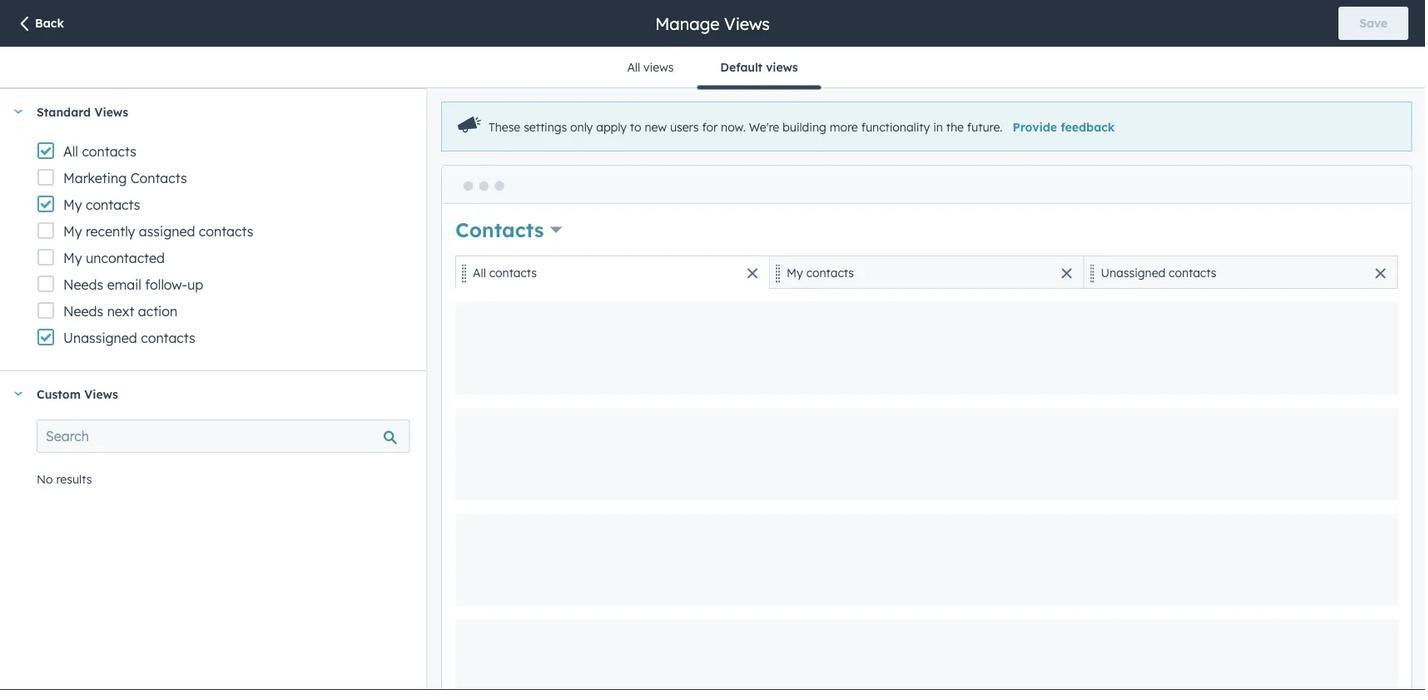 Task type: describe. For each thing, give the bounding box(es) containing it.
default views button
[[697, 47, 821, 89]]

my contacts button
[[769, 256, 1083, 289]]

provide feedback
[[1012, 120, 1114, 134]]

standard
[[37, 104, 91, 119]]

views for all views
[[643, 60, 674, 74]]

0 vertical spatial contacts
[[130, 170, 187, 186]]

save button
[[1339, 7, 1408, 40]]

functionality
[[861, 120, 930, 134]]

unassigned inside button
[[1100, 265, 1165, 280]]

all contacts button
[[455, 256, 769, 289]]

provide feedback button
[[1012, 120, 1114, 134]]

needs email follow-up
[[63, 276, 203, 293]]

custom views button
[[0, 371, 410, 416]]

these
[[488, 120, 520, 134]]

0 horizontal spatial my contacts
[[63, 196, 140, 213]]

custom views
[[37, 386, 118, 401]]

uncontacted
[[86, 250, 165, 266]]

recently
[[86, 223, 135, 240]]

we're
[[749, 120, 779, 134]]

my uncontacted
[[63, 250, 165, 266]]

my inside my contacts button
[[786, 265, 803, 280]]

apply
[[596, 120, 626, 134]]

my contacts inside my contacts button
[[786, 265, 854, 280]]

save
[[1359, 16, 1388, 30]]

contacts button
[[455, 216, 562, 244]]

now.
[[721, 120, 745, 134]]

action
[[138, 303, 177, 320]]

next
[[107, 303, 134, 320]]

caret image for standard
[[13, 109, 23, 114]]

building
[[782, 120, 826, 134]]

needs for needs next action
[[63, 303, 103, 320]]

for
[[702, 120, 717, 134]]

unassigned contacts button
[[1083, 256, 1398, 289]]

email
[[107, 276, 141, 293]]

follow-
[[145, 276, 187, 293]]

1 vertical spatial all
[[63, 143, 78, 160]]

all contacts inside button
[[472, 265, 536, 280]]

Search search field
[[37, 420, 410, 453]]

up
[[187, 276, 203, 293]]

more
[[829, 120, 858, 134]]

these settings only apply to new users for now. we're building more functionality in the future.
[[488, 120, 1002, 134]]



Task type: locate. For each thing, give the bounding box(es) containing it.
views for standard views
[[94, 104, 128, 119]]

all views
[[627, 60, 674, 74]]

assigned
[[139, 223, 195, 240]]

views for default views
[[766, 60, 798, 74]]

needs next action
[[63, 303, 177, 320]]

2 horizontal spatial all
[[627, 60, 640, 74]]

caret image inside standard views dropdown button
[[13, 109, 23, 114]]

contacts inside popup button
[[455, 217, 543, 242]]

standard views button
[[0, 89, 410, 134]]

needs for needs email follow-up
[[63, 276, 103, 293]]

default views
[[720, 60, 798, 74]]

all up marketing
[[63, 143, 78, 160]]

1 horizontal spatial contacts
[[455, 217, 543, 242]]

manage views
[[655, 13, 770, 34]]

provide
[[1012, 120, 1057, 134]]

views right custom
[[84, 386, 118, 401]]

views inside page section element
[[724, 13, 770, 34]]

1 vertical spatial unassigned
[[63, 330, 137, 346]]

views
[[643, 60, 674, 74], [766, 60, 798, 74]]

1 horizontal spatial all contacts
[[472, 265, 536, 280]]

2 views from the left
[[766, 60, 798, 74]]

0 vertical spatial unassigned contacts
[[1100, 265, 1216, 280]]

views for custom views
[[84, 386, 118, 401]]

marketing contacts
[[63, 170, 187, 186]]

2 needs from the top
[[63, 303, 103, 320]]

0 horizontal spatial all
[[63, 143, 78, 160]]

1 horizontal spatial my contacts
[[786, 265, 854, 280]]

1 views from the left
[[643, 60, 674, 74]]

all
[[627, 60, 640, 74], [63, 143, 78, 160], [472, 265, 486, 280]]

1 horizontal spatial all
[[472, 265, 486, 280]]

1 vertical spatial views
[[94, 104, 128, 119]]

marketing
[[63, 170, 127, 186]]

0 horizontal spatial unassigned contacts
[[63, 330, 195, 346]]

unassigned contacts inside unassigned contacts button
[[1100, 265, 1216, 280]]

the
[[946, 120, 963, 134]]

default
[[720, 60, 763, 74]]

no
[[37, 472, 53, 487]]

caret image inside custom views dropdown button
[[13, 392, 23, 396]]

1 horizontal spatial unassigned
[[1100, 265, 1165, 280]]

views down manage
[[643, 60, 674, 74]]

0 horizontal spatial all contacts
[[63, 143, 136, 160]]

views for manage views
[[724, 13, 770, 34]]

0 vertical spatial my contacts
[[63, 196, 140, 213]]

2 caret image from the top
[[13, 392, 23, 396]]

navigation containing all views
[[604, 47, 821, 89]]

unassigned contacts
[[1100, 265, 1216, 280], [63, 330, 195, 346]]

1 horizontal spatial unassigned contacts
[[1100, 265, 1216, 280]]

needs left next
[[63, 303, 103, 320]]

0 vertical spatial all contacts
[[63, 143, 136, 160]]

caret image left "standard"
[[13, 109, 23, 114]]

views inside default views button
[[766, 60, 798, 74]]

results
[[56, 472, 92, 487]]

1 needs from the top
[[63, 276, 103, 293]]

new
[[644, 120, 666, 134]]

standard views
[[37, 104, 128, 119]]

all views button
[[604, 47, 697, 87]]

0 vertical spatial unassigned
[[1100, 265, 1165, 280]]

1 vertical spatial unassigned contacts
[[63, 330, 195, 346]]

only
[[570, 120, 592, 134]]

in
[[933, 120, 943, 134]]

caret image for custom
[[13, 392, 23, 396]]

2 vertical spatial views
[[84, 386, 118, 401]]

no results
[[37, 472, 92, 487]]

0 vertical spatial views
[[724, 13, 770, 34]]

contacts
[[130, 170, 187, 186], [455, 217, 543, 242]]

needs down the my uncontacted
[[63, 276, 103, 293]]

feedback
[[1060, 120, 1114, 134]]

all contacts down contacts popup button
[[472, 265, 536, 280]]

custom
[[37, 386, 81, 401]]

views right "standard"
[[94, 104, 128, 119]]

needs
[[63, 276, 103, 293], [63, 303, 103, 320]]

1 vertical spatial contacts
[[455, 217, 543, 242]]

my
[[63, 196, 82, 213], [63, 223, 82, 240], [63, 250, 82, 266], [786, 265, 803, 280]]

to
[[630, 120, 641, 134]]

all down contacts popup button
[[472, 265, 486, 280]]

navigation
[[604, 47, 821, 89]]

all inside "navigation"
[[627, 60, 640, 74]]

contacts
[[82, 143, 136, 160], [86, 196, 140, 213], [199, 223, 253, 240], [489, 265, 536, 280], [806, 265, 854, 280], [1168, 265, 1216, 280], [141, 330, 195, 346]]

0 horizontal spatial unassigned
[[63, 330, 137, 346]]

views right default
[[766, 60, 798, 74]]

0 vertical spatial needs
[[63, 276, 103, 293]]

views
[[724, 13, 770, 34], [94, 104, 128, 119], [84, 386, 118, 401]]

1 horizontal spatial views
[[766, 60, 798, 74]]

future.
[[967, 120, 1002, 134]]

views inside custom views dropdown button
[[84, 386, 118, 401]]

1 caret image from the top
[[13, 109, 23, 114]]

1 vertical spatial my contacts
[[786, 265, 854, 280]]

caret image
[[13, 109, 23, 114], [13, 392, 23, 396]]

0 horizontal spatial contacts
[[130, 170, 187, 186]]

views inside standard views dropdown button
[[94, 104, 128, 119]]

0 vertical spatial all
[[627, 60, 640, 74]]

1 vertical spatial all contacts
[[472, 265, 536, 280]]

all contacts up marketing
[[63, 143, 136, 160]]

my recently assigned contacts
[[63, 223, 253, 240]]

unassigned
[[1100, 265, 1165, 280], [63, 330, 137, 346]]

all up the to
[[627, 60, 640, 74]]

caret image left custom
[[13, 392, 23, 396]]

2 vertical spatial all
[[472, 265, 486, 280]]

views inside all views button
[[643, 60, 674, 74]]

back
[[35, 16, 64, 30]]

1 vertical spatial caret image
[[13, 392, 23, 396]]

0 horizontal spatial views
[[643, 60, 674, 74]]

users
[[670, 120, 698, 134]]

0 vertical spatial caret image
[[13, 109, 23, 114]]

settings
[[523, 120, 567, 134]]

views up default
[[724, 13, 770, 34]]

my contacts
[[63, 196, 140, 213], [786, 265, 854, 280]]

back link
[[17, 15, 64, 34]]

all contacts
[[63, 143, 136, 160], [472, 265, 536, 280]]

manage
[[655, 13, 720, 34]]

1 vertical spatial needs
[[63, 303, 103, 320]]

page section element
[[0, 0, 1425, 47]]



Task type: vqa. For each thing, say whether or not it's contained in the screenshot.
My contacts
yes



